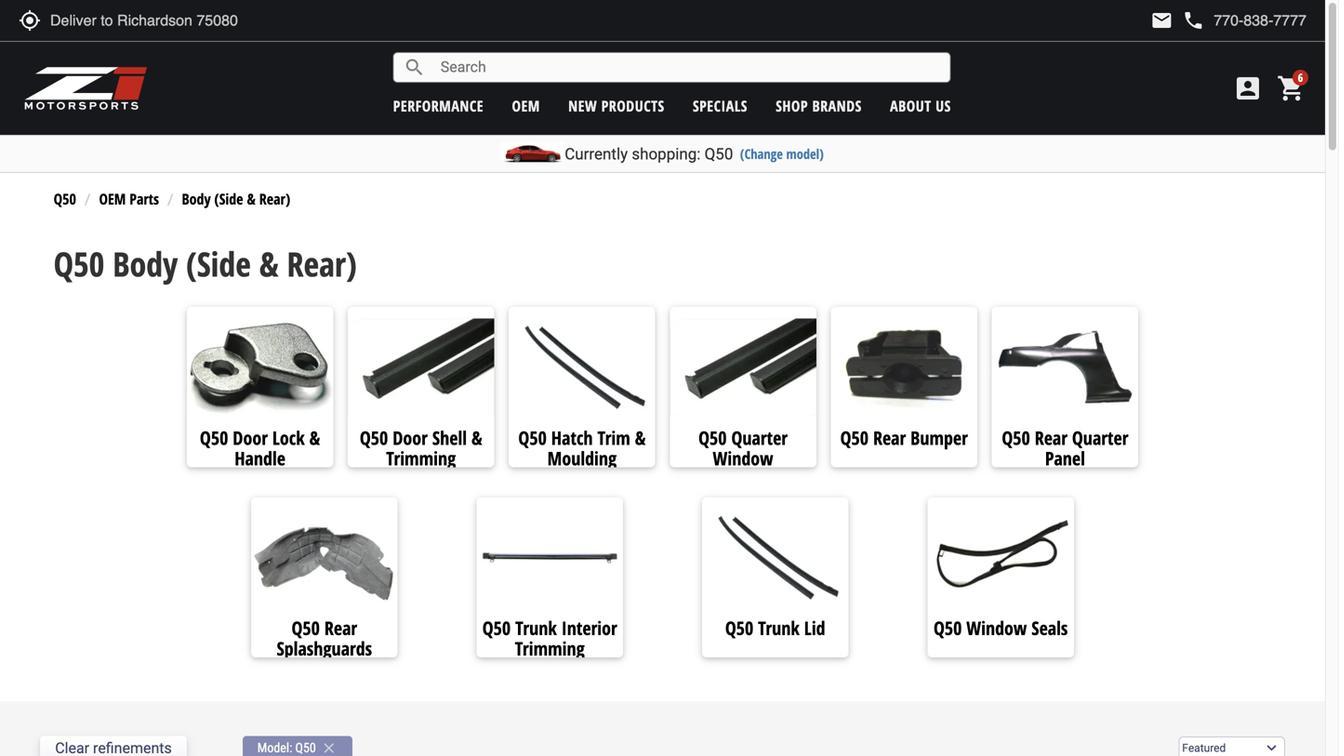 Task type: locate. For each thing, give the bounding box(es) containing it.
& down body (side & rear)
[[259, 241, 279, 287]]

& for q50 door lock & handle
[[309, 425, 320, 451]]

about us
[[891, 96, 952, 116]]

q50 body (side & rear)
[[54, 241, 357, 287]]

body right "parts"
[[182, 189, 211, 209]]

oem
[[512, 96, 540, 116], [99, 189, 126, 209]]

q50 inside q50 rear splashguards
[[292, 616, 320, 641]]

performance link
[[393, 96, 484, 116]]

1 horizontal spatial body
[[182, 189, 211, 209]]

q50 rear quarter panel link
[[992, 425, 1139, 471]]

& inside 'q50 hatch trim & moulding'
[[635, 425, 646, 451]]

door left shell
[[393, 425, 428, 451]]

& right trim
[[635, 425, 646, 451]]

q50 rear quarter panel
[[1002, 425, 1129, 471]]

0 horizontal spatial window
[[713, 446, 774, 471]]

q50 inside q50 trunk interior trimming
[[483, 616, 511, 641]]

shopping_cart
[[1278, 74, 1307, 103]]

model: q50
[[258, 740, 316, 756]]

Search search field
[[426, 53, 951, 82]]

oem parts link
[[99, 189, 159, 209]]

window
[[713, 446, 774, 471], [967, 616, 1028, 641]]

my_location
[[19, 9, 41, 32]]

1 horizontal spatial window
[[967, 616, 1028, 641]]

rear for bumper
[[874, 425, 907, 451]]

body (side & rear) link
[[182, 189, 290, 209]]

specials link
[[693, 96, 748, 116]]

q50 rear splashguards link
[[251, 616, 398, 662]]

door
[[233, 425, 268, 451], [393, 425, 428, 451]]

1 trunk from the left
[[516, 616, 557, 641]]

q50 door shell & trimming
[[360, 425, 483, 471]]

new products link
[[569, 96, 665, 116]]

& right lock
[[309, 425, 320, 451]]

& inside q50 door lock & handle
[[309, 425, 320, 451]]

rear
[[874, 425, 907, 451], [1035, 425, 1068, 451], [325, 616, 357, 641]]

q50 inside q50 door lock & handle
[[200, 425, 228, 451]]

oem left new
[[512, 96, 540, 116]]

about us link
[[891, 96, 952, 116]]

panel
[[1046, 446, 1086, 471]]

0 vertical spatial trimming
[[386, 446, 456, 471]]

1 horizontal spatial trunk
[[759, 616, 800, 641]]

shopping:
[[632, 145, 701, 163]]

splashguards
[[277, 636, 372, 662]]

hatch
[[552, 425, 593, 451]]

trimming
[[386, 446, 456, 471], [515, 636, 585, 662]]

shop
[[776, 96, 809, 116]]

1 door from the left
[[233, 425, 268, 451]]

q50 trunk interior trimming link
[[477, 616, 623, 662]]

trunk inside q50 trunk interior trimming
[[516, 616, 557, 641]]

q50 for q50 window seals
[[934, 616, 962, 641]]

quarter
[[732, 425, 788, 451], [1073, 425, 1129, 451]]

1 horizontal spatial door
[[393, 425, 428, 451]]

1 horizontal spatial oem
[[512, 96, 540, 116]]

& for q50 hatch trim & moulding
[[635, 425, 646, 451]]

q50 hatch trim & moulding link
[[509, 425, 656, 471]]

q50 for q50 rear splashguards
[[292, 616, 320, 641]]

0 horizontal spatial rear
[[325, 616, 357, 641]]

0 vertical spatial window
[[713, 446, 774, 471]]

body down "parts"
[[113, 241, 178, 287]]

door left lock
[[233, 425, 268, 451]]

q50 for q50 quarter window
[[699, 425, 727, 451]]

1 vertical spatial (side
[[186, 241, 251, 287]]

shell
[[433, 425, 467, 451]]

0 horizontal spatial trunk
[[516, 616, 557, 641]]

1 horizontal spatial trimming
[[515, 636, 585, 662]]

q50 trunk lid link
[[702, 616, 849, 641]]

& up the q50 body (side & rear)
[[247, 189, 256, 209]]

(side down body (side & rear)
[[186, 241, 251, 287]]

2 trunk from the left
[[759, 616, 800, 641]]

trunk left lid
[[759, 616, 800, 641]]

q50 rear bumper link
[[831, 425, 978, 451]]

0 horizontal spatial body
[[113, 241, 178, 287]]

door inside q50 door shell & trimming
[[393, 425, 428, 451]]

q50 inside q50 quarter window
[[699, 425, 727, 451]]

door inside q50 door lock & handle
[[233, 425, 268, 451]]

& right shell
[[472, 425, 483, 451]]

interior
[[562, 616, 618, 641]]

& for q50 door shell & trimming
[[472, 425, 483, 451]]

1 vertical spatial trimming
[[515, 636, 585, 662]]

mail
[[1151, 9, 1174, 32]]

(change model) link
[[741, 145, 824, 163]]

q50 trunk lid
[[726, 616, 826, 641]]

q50 door lock & handle link
[[187, 425, 333, 471]]

oem for oem parts
[[99, 189, 126, 209]]

q50 link
[[54, 189, 76, 209]]

q50 for q50 rear bumper
[[841, 425, 869, 451]]

q50 inside 'q50 hatch trim & moulding'
[[519, 425, 547, 451]]

q50 for q50 trunk interior trimming
[[483, 616, 511, 641]]

rear for quarter
[[1035, 425, 1068, 451]]

quarter inside q50 rear quarter panel
[[1073, 425, 1129, 451]]

brands
[[813, 96, 862, 116]]

(side up the q50 body (side & rear)
[[215, 189, 243, 209]]

& inside q50 door shell & trimming
[[472, 425, 483, 451]]

mail phone
[[1151, 9, 1205, 32]]

2 quarter from the left
[[1073, 425, 1129, 451]]

body (side & rear)
[[182, 189, 290, 209]]

rear)
[[259, 189, 290, 209], [287, 241, 357, 287]]

quarter inside q50 quarter window
[[732, 425, 788, 451]]

q50 inside q50 rear quarter panel
[[1002, 425, 1031, 451]]

1 horizontal spatial quarter
[[1073, 425, 1129, 451]]

body
[[182, 189, 211, 209], [113, 241, 178, 287]]

0 vertical spatial oem
[[512, 96, 540, 116]]

q50 rear splashguards
[[277, 616, 372, 662]]

q50 inside q50 door shell & trimming
[[360, 425, 388, 451]]

trunk left interior
[[516, 616, 557, 641]]

account_box
[[1234, 74, 1264, 103]]

(change
[[741, 145, 783, 163]]

door for handle
[[233, 425, 268, 451]]

q50 window seals link
[[928, 616, 1075, 641]]

mail link
[[1151, 9, 1174, 32]]

0 horizontal spatial door
[[233, 425, 268, 451]]

q50 window seals
[[934, 616, 1069, 641]]

rear inside q50 rear splashguards
[[325, 616, 357, 641]]

lid
[[805, 616, 826, 641]]

trimming inside q50 trunk interior trimming
[[515, 636, 585, 662]]

2 door from the left
[[393, 425, 428, 451]]

trunk
[[516, 616, 557, 641], [759, 616, 800, 641]]

1 horizontal spatial rear
[[874, 425, 907, 451]]

shop brands link
[[776, 96, 862, 116]]

2 horizontal spatial rear
[[1035, 425, 1068, 451]]

1 quarter from the left
[[732, 425, 788, 451]]

rear inside q50 rear quarter panel
[[1035, 425, 1068, 451]]

1 vertical spatial oem
[[99, 189, 126, 209]]

&
[[247, 189, 256, 209], [259, 241, 279, 287], [309, 425, 320, 451], [472, 425, 483, 451], [635, 425, 646, 451]]

0 horizontal spatial oem
[[99, 189, 126, 209]]

q50 for q50 door lock & handle
[[200, 425, 228, 451]]

rear for splashguards
[[325, 616, 357, 641]]

0 horizontal spatial quarter
[[732, 425, 788, 451]]

oem left "parts"
[[99, 189, 126, 209]]

q50
[[705, 145, 734, 163], [54, 189, 76, 209], [54, 241, 105, 287], [200, 425, 228, 451], [360, 425, 388, 451], [519, 425, 547, 451], [699, 425, 727, 451], [841, 425, 869, 451], [1002, 425, 1031, 451], [292, 616, 320, 641], [483, 616, 511, 641], [726, 616, 754, 641], [934, 616, 962, 641], [295, 740, 316, 756]]

(side
[[215, 189, 243, 209], [186, 241, 251, 287]]

0 horizontal spatial trimming
[[386, 446, 456, 471]]



Task type: describe. For each thing, give the bounding box(es) containing it.
us
[[936, 96, 952, 116]]

trunk for lid
[[759, 616, 800, 641]]

trimming inside q50 door shell & trimming
[[386, 446, 456, 471]]

search
[[404, 56, 426, 79]]

q50 for q50 body (side & rear)
[[54, 241, 105, 287]]

about
[[891, 96, 932, 116]]

account_box link
[[1229, 74, 1268, 103]]

z1 motorsports logo image
[[23, 65, 148, 112]]

trunk for interior
[[516, 616, 557, 641]]

q50 hatch trim & moulding
[[519, 425, 646, 471]]

bumper
[[911, 425, 968, 451]]

1 vertical spatial window
[[967, 616, 1028, 641]]

trim
[[598, 425, 631, 451]]

q50 for q50 hatch trim & moulding
[[519, 425, 547, 451]]

1 vertical spatial body
[[113, 241, 178, 287]]

handle
[[235, 446, 286, 471]]

seals
[[1032, 616, 1069, 641]]

moulding
[[548, 446, 617, 471]]

q50 rear bumper
[[841, 425, 968, 451]]

currently shopping: q50 (change model)
[[565, 145, 824, 163]]

0 vertical spatial (side
[[215, 189, 243, 209]]

model)
[[787, 145, 824, 163]]

door for trimming
[[393, 425, 428, 451]]

phone link
[[1183, 9, 1307, 32]]

new products
[[569, 96, 665, 116]]

shop brands
[[776, 96, 862, 116]]

q50 for q50 door shell & trimming
[[360, 425, 388, 451]]

q50 door shell & trimming link
[[348, 425, 495, 471]]

q50 trunk interior trimming
[[483, 616, 618, 662]]

oem for the oem link
[[512, 96, 540, 116]]

model:
[[258, 740, 292, 756]]

specials
[[693, 96, 748, 116]]

q50 quarter window
[[699, 425, 788, 471]]

0 vertical spatial rear)
[[259, 189, 290, 209]]

phone
[[1183, 9, 1205, 32]]

1 vertical spatial rear)
[[287, 241, 357, 287]]

new
[[569, 96, 598, 116]]

q50 for q50 trunk lid
[[726, 616, 754, 641]]

currently
[[565, 145, 628, 163]]

parts
[[130, 189, 159, 209]]

performance
[[393, 96, 484, 116]]

oem parts
[[99, 189, 159, 209]]

shopping_cart link
[[1273, 74, 1307, 103]]

q50 quarter window link
[[670, 425, 817, 471]]

q50 for q50 rear quarter panel
[[1002, 425, 1031, 451]]

window inside q50 quarter window
[[713, 446, 774, 471]]

oem link
[[512, 96, 540, 116]]

products
[[602, 96, 665, 116]]

0 vertical spatial body
[[182, 189, 211, 209]]

lock
[[273, 425, 305, 451]]

q50 for q50 'link'
[[54, 189, 76, 209]]

& for q50 body (side & rear)
[[259, 241, 279, 287]]

q50 door lock & handle
[[200, 425, 320, 471]]



Task type: vqa. For each thing, say whether or not it's contained in the screenshot.
the top OEM
yes



